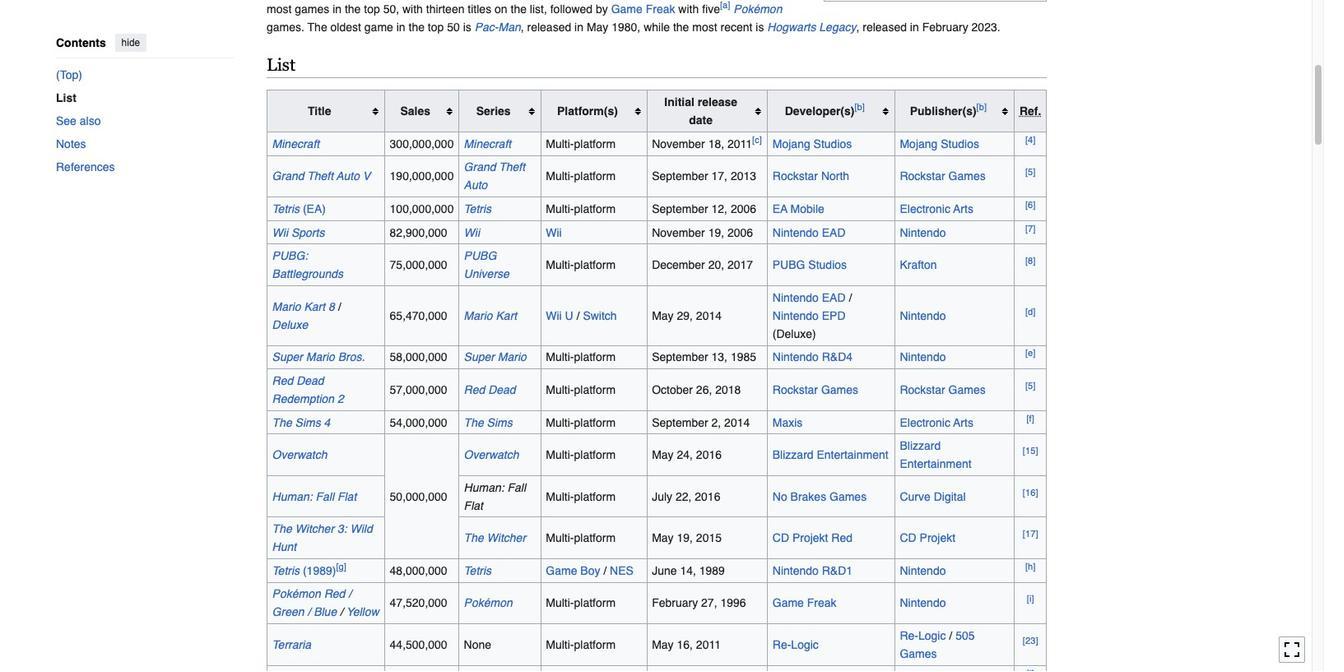 Task type: describe. For each thing, give the bounding box(es) containing it.
pokémon for pokémon games. the oldest game in the top 50 is pac-man , released in may 1980, while the most recent is hogwarts legacy , released in february 2023.
[[734, 3, 783, 16]]

1 minecraft link from the left
[[272, 137, 320, 150]]

multi-platform for grand theft auto
[[546, 170, 616, 183]]

the sims link
[[464, 416, 513, 429]]

tetris (ea)
[[272, 202, 326, 216]]

curve digital
[[900, 490, 966, 504]]

grand theft auto
[[464, 161, 525, 192]]

theft for grand theft auto
[[499, 161, 525, 174]]

1 horizontal spatial list
[[267, 56, 296, 75]]

red up the sims
[[464, 384, 485, 397]]

human: inside the human: fall flat
[[464, 481, 504, 495]]

projekt for cd projekt
[[920, 532, 956, 545]]

[5] link for rockstar north
[[1026, 167, 1036, 178]]

june 14, 1989
[[652, 565, 725, 578]]

(top)
[[56, 68, 82, 81]]

red dead redemption 2 link
[[272, 375, 344, 406]]

nintendo link for ead
[[900, 226, 946, 239]]

cd for cd projekt
[[900, 532, 917, 545]]

may for may 29, 2014
[[652, 309, 674, 323]]

47,520,000
[[390, 597, 448, 610]]

3 in from the left
[[910, 21, 919, 34]]

november 19, 2006
[[652, 226, 753, 239]]

tetris down the witcher
[[464, 565, 492, 578]]

1 the from the left
[[409, 21, 425, 34]]

series
[[476, 105, 511, 118]]

the witcher 3: wild hunt
[[272, 523, 373, 554]]

september for september 17, 2013
[[652, 170, 709, 183]]

multi-platform for pubg universe
[[546, 259, 616, 272]]

super mario
[[464, 351, 527, 364]]

0 horizontal spatial list
[[56, 91, 76, 104]]

1 horizontal spatial entertainment
[[900, 458, 972, 471]]

2 released from the left
[[863, 21, 907, 34]]

rockstar north
[[773, 170, 850, 183]]

[17]
[[1023, 529, 1039, 541]]

no
[[773, 490, 788, 504]]

wii u link
[[546, 309, 574, 323]]

2 the from the left
[[673, 21, 689, 34]]

may 29, 2014
[[652, 309, 722, 323]]

projekt for cd projekt red
[[793, 532, 829, 545]]

[17] link
[[1023, 529, 1039, 541]]

see
[[56, 114, 77, 127]]

re-logic
[[773, 639, 819, 652]]

[b] for developer(s)
[[855, 102, 865, 113]]

rockstar games for games
[[900, 384, 986, 397]]

cd projekt red
[[773, 532, 853, 545]]

12,
[[712, 202, 728, 216]]

27,
[[702, 597, 718, 610]]

1 overwatch from the left
[[272, 449, 327, 462]]

multi- for pokémon
[[546, 597, 574, 610]]

multi- for grand theft auto
[[546, 170, 574, 183]]

1 horizontal spatial re-logic link
[[900, 630, 946, 643]]

studios for mojang studios
[[814, 137, 852, 150]]

nintendo link for freak
[[900, 597, 946, 610]]

2 overwatch from the left
[[464, 449, 519, 462]]

[8] link
[[1026, 256, 1036, 267]]

red inside pokémon red / green / blue
[[324, 588, 345, 601]]

/ inside nintendo ead / nintendo epd (deluxe)
[[849, 291, 852, 304]]

2016 for july 22, 2016
[[695, 490, 721, 504]]

multi- for tetris
[[546, 202, 574, 216]]

minecraft for first the minecraft link from left
[[272, 137, 320, 150]]

cd projekt link
[[900, 532, 956, 545]]

[i] link
[[1027, 594, 1035, 606]]

1980,
[[612, 21, 641, 34]]

the inside pokémon games. the oldest game in the top 50 is pac-man , released in may 1980, while the most recent is hogwarts legacy , released in february 2023.
[[308, 21, 327, 34]]

2011 for 16,
[[696, 639, 721, 652]]

10 multi-platform from the top
[[546, 532, 616, 545]]

tetris link for 100,000,000
[[464, 202, 492, 216]]

2011 for 18,
[[728, 137, 753, 150]]

[e]
[[1026, 348, 1036, 360]]

october 26, 2018
[[652, 384, 741, 397]]

nintendo link for r&d4
[[900, 351, 946, 364]]

1 in from the left
[[397, 21, 406, 34]]

initial
[[665, 96, 695, 109]]

pubg studios link
[[773, 259, 847, 272]]

september for september 13, 1985
[[652, 351, 709, 364]]

curve
[[900, 490, 931, 504]]

[g] link
[[336, 562, 346, 573]]

blizzard entertainment for left blizzard entertainment link
[[773, 449, 889, 462]]

krafton
[[900, 259, 937, 272]]

mario kart 8 / deluxe
[[272, 300, 341, 332]]

9 multi- from the top
[[546, 490, 574, 504]]

september for september 12, 2006
[[652, 202, 709, 216]]

ead for nintendo ead / nintendo epd (deluxe)
[[822, 291, 846, 304]]

multi-platform for overwatch
[[546, 449, 616, 462]]

r&d4
[[822, 351, 853, 364]]

notes
[[56, 137, 86, 150]]

0 horizontal spatial flat
[[338, 490, 357, 504]]

12 platform from the top
[[574, 639, 616, 652]]

pac-
[[475, 21, 499, 34]]

[5] for rockstar north
[[1026, 167, 1036, 178]]

multi-platform for red dead
[[546, 384, 616, 397]]

see also
[[56, 114, 101, 127]]

1996
[[721, 597, 746, 610]]

electronic arts for maxis
[[900, 416, 974, 429]]

0 horizontal spatial blizzard entertainment link
[[773, 449, 889, 462]]

fall inside the human: fall flat
[[508, 481, 526, 495]]

none
[[464, 639, 492, 652]]

multi-platform for the sims
[[546, 416, 616, 429]]

september 2, 2014
[[652, 416, 750, 429]]

arts for ea mobile
[[954, 202, 974, 216]]

grand theft auto v
[[272, 170, 371, 183]]

[d] link
[[1026, 306, 1036, 318]]

mario inside mario kart 8 / deluxe
[[272, 300, 301, 313]]

rockstar for rockstar games link for games
[[900, 384, 946, 397]]

2 minecraft link from the left
[[464, 137, 511, 150]]

2006 for september 12, 2006
[[731, 202, 757, 216]]

0 horizontal spatial fall
[[316, 490, 334, 504]]

2015
[[696, 532, 722, 545]]

tetris down grand theft auto
[[464, 202, 492, 216]]

wii sports
[[272, 226, 325, 239]]

flat inside the human: fall flat
[[464, 499, 483, 513]]

studios down publisher(s) [b]
[[941, 137, 980, 150]]

developer(s)
[[785, 105, 855, 118]]

9 platform from the top
[[574, 490, 616, 504]]

terraria
[[272, 639, 311, 652]]

50,000,000
[[390, 490, 448, 504]]

electronic arts for ea mobile
[[900, 202, 974, 216]]

red dead redemption 2
[[272, 375, 344, 406]]

grand theft auto link
[[464, 161, 525, 192]]

theft for grand theft auto v
[[307, 170, 333, 183]]

0 horizontal spatial re-logic link
[[773, 639, 819, 652]]

17,
[[712, 170, 728, 183]]

0 horizontal spatial blizzard
[[773, 449, 814, 462]]

505
[[956, 630, 975, 643]]

red up the r&d1
[[832, 532, 853, 545]]

44,500,000
[[390, 639, 448, 652]]

witcher for the witcher 3: wild hunt
[[295, 523, 334, 536]]

1 horizontal spatial pokémon link
[[734, 3, 783, 16]]

platform for pokémon
[[574, 597, 616, 610]]

freak for game freak with five
[[646, 3, 676, 16]]

19, for may
[[677, 532, 693, 545]]

man
[[498, 21, 521, 34]]

2 mojang studios from the left
[[900, 137, 980, 150]]

human: fall flat link
[[272, 490, 357, 504]]

1 , from the left
[[521, 21, 524, 34]]

0 horizontal spatial entertainment
[[817, 449, 889, 462]]

the for the sims 4
[[272, 416, 292, 429]]

red inside red dead redemption 2
[[272, 375, 293, 388]]

mario up red dead
[[498, 351, 527, 364]]

pubg for pubg studios
[[773, 259, 806, 272]]

nintendo r&d4
[[773, 351, 853, 364]]

may for may 24, 2016
[[652, 449, 674, 462]]

hide button
[[115, 34, 147, 52]]

may inside pokémon games. the oldest game in the top 50 is pac-man , released in may 1980, while the most recent is hogwarts legacy , released in february 2023.
[[587, 21, 609, 34]]

1 nintendo ead link from the top
[[773, 226, 846, 239]]

[b] link for developer(s)
[[855, 102, 865, 113]]

multi- for minecraft
[[546, 137, 574, 150]]

rockstar games link for games
[[900, 384, 986, 397]]

platform for tetris
[[574, 202, 616, 216]]

2023.
[[972, 21, 1001, 34]]

2 mojang studios link from the left
[[900, 137, 980, 150]]

date
[[689, 114, 713, 127]]

8
[[329, 300, 335, 313]]

1 mojang studios from the left
[[773, 137, 852, 150]]

references
[[56, 160, 115, 173]]

u
[[565, 309, 574, 323]]

title
[[308, 105, 331, 118]]

29,
[[677, 309, 693, 323]]

1 horizontal spatial blizzard
[[900, 440, 941, 453]]

48,000,000
[[390, 565, 448, 578]]

december
[[652, 259, 705, 272]]

february inside pokémon games. the oldest game in the top 50 is pac-man , released in may 1980, while the most recent is hogwarts legacy , released in february 2023.
[[923, 21, 969, 34]]

october
[[652, 384, 693, 397]]

games inside 505 games
[[900, 648, 937, 661]]

2 , from the left
[[857, 21, 860, 34]]

deluxe
[[272, 318, 308, 332]]

tetris (1989) [g]
[[272, 562, 346, 578]]

november 18, 2011 [c]
[[652, 134, 762, 150]]

sims for the sims 4
[[295, 416, 321, 429]]

the sims 4
[[272, 416, 330, 429]]

10 platform from the top
[[574, 532, 616, 545]]

super for super mario
[[464, 351, 495, 364]]

pac-man link
[[475, 21, 521, 34]]

2006 for november 19, 2006
[[728, 226, 753, 239]]

v
[[363, 170, 371, 183]]

[5] link for rockstar games
[[1026, 381, 1036, 392]]

[f] link
[[1027, 413, 1035, 425]]

terraria link
[[272, 639, 311, 652]]

may for may 16, 2011
[[652, 639, 674, 652]]

wild
[[350, 523, 373, 536]]

[16] link
[[1023, 487, 1039, 499]]

pubg: battlegrounds
[[272, 250, 343, 281]]

multi-platform for tetris
[[546, 202, 616, 216]]

[b] link for publisher(s)
[[977, 102, 987, 113]]

[16]
[[1023, 487, 1039, 499]]

nintendo ead
[[773, 226, 846, 239]]

[7] link
[[1026, 223, 1036, 235]]

0 vertical spatial game freak link
[[611, 3, 676, 16]]

[f]
[[1027, 413, 1035, 425]]

fullscreen image
[[1284, 643, 1301, 659]]

developer(s) [b]
[[785, 102, 865, 118]]

november for november 18, 2011 [c]
[[652, 137, 705, 150]]

tetris inside tetris (1989) [g]
[[272, 565, 300, 578]]

1 horizontal spatial human: fall flat
[[464, 481, 526, 513]]



Task type: locate. For each thing, give the bounding box(es) containing it.
0 horizontal spatial game
[[546, 565, 577, 578]]

1 vertical spatial ead
[[822, 291, 846, 304]]

19, left the 2015
[[677, 532, 693, 545]]

the for the witcher 3: wild hunt
[[272, 523, 292, 536]]

0 horizontal spatial dead
[[297, 375, 324, 388]]

0 horizontal spatial re-
[[773, 639, 791, 652]]

1 overwatch link from the left
[[272, 449, 327, 462]]

0 vertical spatial 2016
[[696, 449, 722, 462]]

1 projekt from the left
[[793, 532, 829, 545]]

rockstar for rockstar north link
[[773, 170, 818, 183]]

, right hogwarts
[[857, 21, 860, 34]]

the
[[308, 21, 327, 34], [272, 416, 292, 429], [464, 416, 484, 429], [272, 523, 292, 536], [464, 532, 484, 545]]

the inside the witcher 3: wild hunt
[[272, 523, 292, 536]]

0 vertical spatial ead
[[822, 226, 846, 239]]

1 mojang studios link from the left
[[773, 137, 852, 150]]

[i]
[[1027, 594, 1035, 606]]

18,
[[709, 137, 725, 150]]

may up june
[[652, 532, 674, 545]]

tetris link
[[464, 202, 492, 216], [464, 565, 492, 578]]

theft up (ea)
[[307, 170, 333, 183]]

auto left v
[[336, 170, 360, 183]]

2 multi- from the top
[[546, 170, 574, 183]]

overwatch down the sims
[[464, 449, 519, 462]]

1 vertical spatial tetris link
[[464, 565, 492, 578]]

1 platform from the top
[[574, 137, 616, 150]]

57,000,000
[[390, 384, 448, 397]]

human: fall flat up the witcher 3: wild hunt
[[272, 490, 357, 504]]

kart for mario kart
[[496, 309, 517, 323]]

1989
[[700, 565, 725, 578]]

february
[[923, 21, 969, 34], [652, 597, 698, 610]]

arts left [6]
[[954, 202, 974, 216]]

the for the witcher
[[464, 532, 484, 545]]

13,
[[712, 351, 728, 364]]

11 multi-platform from the top
[[546, 597, 616, 610]]

2 overwatch link from the left
[[464, 449, 519, 462]]

1 horizontal spatial re-
[[900, 630, 919, 643]]

wii sports link
[[272, 226, 325, 239]]

release
[[698, 96, 738, 109]]

1 [5] from the top
[[1026, 167, 1036, 178]]

0 horizontal spatial witcher
[[295, 523, 334, 536]]

cd projekt
[[900, 532, 956, 545]]

1 multi-platform from the top
[[546, 137, 616, 150]]

mario up deluxe link
[[272, 300, 301, 313]]

minecraft for first the minecraft link from the right
[[464, 137, 511, 150]]

red up blue
[[324, 588, 345, 601]]

the witcher 3: wild hunt link
[[272, 523, 373, 554]]

electronic for maxis
[[900, 416, 951, 429]]

grand inside grand theft auto
[[464, 161, 496, 174]]

electronic arts up krafton
[[900, 202, 974, 216]]

0 horizontal spatial february
[[652, 597, 698, 610]]

1 horizontal spatial witcher
[[487, 532, 526, 545]]

2 in from the left
[[575, 21, 584, 34]]

1 [b] from the left
[[855, 102, 865, 113]]

[b] for publisher(s)
[[977, 102, 987, 113]]

mario down universe
[[464, 309, 493, 323]]

82,900,000
[[390, 226, 448, 239]]

1 is from the left
[[463, 21, 472, 34]]

r&d1
[[822, 565, 853, 578]]

1 wii link from the left
[[464, 226, 480, 239]]

5 multi- from the top
[[546, 351, 574, 364]]

1 horizontal spatial kart
[[496, 309, 517, 323]]

blizzard entertainment up the "curve digital"
[[900, 440, 972, 471]]

0 horizontal spatial mojang
[[773, 137, 811, 150]]

nes link
[[610, 565, 634, 578]]

platform for grand theft auto
[[574, 170, 616, 183]]

nintendo r&d1
[[773, 565, 853, 578]]

1 horizontal spatial minecraft
[[464, 137, 511, 150]]

1 electronic arts from the top
[[900, 202, 974, 216]]

ea
[[773, 202, 788, 216]]

sims left 4
[[295, 416, 321, 429]]

1 vertical spatial electronic arts link
[[900, 416, 974, 429]]

dead for red dead redemption 2
[[297, 375, 324, 388]]

1 horizontal spatial logic
[[919, 630, 946, 643]]

rockstar for north rockstar games link
[[900, 170, 946, 183]]

tetris up wii sports link
[[272, 202, 300, 216]]

electronic up krafton
[[900, 202, 951, 216]]

red dead link
[[464, 384, 516, 397]]

platform for overwatch
[[574, 449, 616, 462]]

12 multi-platform from the top
[[546, 639, 616, 652]]

tetris link for 48,000,000
[[464, 565, 492, 578]]

7 multi- from the top
[[546, 416, 574, 429]]

1 sims from the left
[[295, 416, 321, 429]]

blizzard entertainment for the right blizzard entertainment link
[[900, 440, 972, 471]]

2006
[[731, 202, 757, 216], [728, 226, 753, 239]]

2 [b] from the left
[[977, 102, 987, 113]]

platform for red dead
[[574, 384, 616, 397]]

0 vertical spatial 2011
[[728, 137, 753, 150]]

nintendo r&d4 link
[[773, 351, 853, 364]]

2 horizontal spatial game
[[773, 597, 804, 610]]

the witcher link
[[464, 532, 526, 545]]

2 [b] link from the left
[[977, 102, 987, 113]]

0 horizontal spatial mojang studios link
[[773, 137, 852, 150]]

2013
[[731, 170, 757, 183]]

electronic
[[900, 202, 951, 216], [900, 416, 951, 429]]

september for september 2, 2014
[[652, 416, 709, 429]]

2 minecraft from the left
[[464, 137, 511, 150]]

0 horizontal spatial grand
[[272, 170, 304, 183]]

logic for re-logic
[[791, 639, 819, 652]]

in left the 2023.
[[910, 21, 919, 34]]

grand theft auto v link
[[272, 170, 371, 183]]

9 multi-platform from the top
[[546, 490, 616, 504]]

1 multi- from the top
[[546, 137, 574, 150]]

ead down mobile
[[822, 226, 846, 239]]

/ inside mario kart 8 / deluxe
[[338, 300, 341, 313]]

2016 right 24,
[[696, 449, 722, 462]]

2 projekt from the left
[[920, 532, 956, 545]]

0 horizontal spatial overwatch
[[272, 449, 327, 462]]

505 games
[[900, 630, 975, 661]]

electronic arts link up the "curve digital"
[[900, 416, 974, 429]]

battlegrounds
[[272, 268, 343, 281]]

witcher for the witcher
[[487, 532, 526, 545]]

19, for november
[[709, 226, 725, 239]]

may 16, 2011
[[652, 639, 721, 652]]

game for game freak with five
[[611, 3, 643, 16]]

pokémon red / green / blue
[[272, 588, 352, 620]]

0 vertical spatial arts
[[954, 202, 974, 216]]

1 mojang from the left
[[773, 137, 811, 150]]

0 horizontal spatial pokémon link
[[464, 597, 513, 610]]

ead for nintendo ead
[[822, 226, 846, 239]]

cd down curve
[[900, 532, 917, 545]]

auto inside grand theft auto
[[464, 179, 488, 192]]

human: up hunt
[[272, 490, 313, 504]]

58,000,000
[[390, 351, 448, 364]]

kart up super mario link
[[496, 309, 517, 323]]

mojang down publisher(s)
[[900, 137, 938, 150]]

6 platform from the top
[[574, 384, 616, 397]]

0 horizontal spatial logic
[[791, 639, 819, 652]]

released right man
[[527, 21, 572, 34]]

pokémon link up 'recent'
[[734, 3, 783, 16]]

1 horizontal spatial theft
[[499, 161, 525, 174]]

2 electronic arts from the top
[[900, 416, 974, 429]]

pokémon up 'green'
[[272, 588, 321, 601]]

0 vertical spatial electronic arts link
[[900, 202, 974, 216]]

may left the 1980,
[[587, 21, 609, 34]]

1 horizontal spatial super
[[464, 351, 495, 364]]

1 horizontal spatial mojang studios link
[[900, 137, 980, 150]]

0 vertical spatial 19,
[[709, 226, 725, 239]]

multi- for pubg universe
[[546, 259, 574, 272]]

ead inside nintendo ead / nintendo epd (deluxe)
[[822, 291, 846, 304]]

1 [b] link from the left
[[855, 102, 865, 113]]

2 nintendo link from the top
[[900, 309, 946, 323]]

multi-platform for super mario
[[546, 351, 616, 364]]

1 vertical spatial electronic
[[900, 416, 951, 429]]

2 sims from the left
[[487, 416, 513, 429]]

grand up tetris (ea)
[[272, 170, 304, 183]]

0 horizontal spatial 2014
[[696, 309, 722, 323]]

november for november 19, 2006
[[652, 226, 705, 239]]

0 horizontal spatial pubg
[[464, 250, 497, 263]]

may left 29,
[[652, 309, 674, 323]]

[23] link
[[1023, 636, 1039, 647]]

mojang studios down publisher(s)
[[900, 137, 980, 150]]

projekt down the "curve digital"
[[920, 532, 956, 545]]

rockstar games
[[900, 170, 986, 183], [773, 384, 859, 397], [900, 384, 986, 397]]

pubg: battlegrounds link
[[272, 250, 343, 281]]

re-logic link left the 505
[[900, 630, 946, 643]]

1 horizontal spatial 2011
[[728, 137, 753, 150]]

1 vertical spatial pokémon link
[[464, 597, 513, 610]]

multi-platform for pokémon
[[546, 597, 616, 610]]

2,
[[712, 416, 721, 429]]

studios
[[814, 137, 852, 150], [941, 137, 980, 150], [809, 259, 847, 272]]

mobile
[[791, 202, 825, 216]]

pubg inside the pubg universe
[[464, 250, 497, 263]]

mojang studios link down publisher(s)
[[900, 137, 980, 150]]

super for super mario bros.
[[272, 351, 303, 364]]

overwatch link down the sims
[[464, 449, 519, 462]]

0 horizontal spatial 2011
[[696, 639, 721, 652]]

overwatch down the sims 4
[[272, 449, 327, 462]]

11 platform from the top
[[574, 597, 616, 610]]

may left the 16,
[[652, 639, 674, 652]]

september 12, 2006
[[652, 202, 757, 216]]

kart left 8
[[304, 300, 325, 313]]

blizzard entertainment link up no brakes games link
[[773, 449, 889, 462]]

grand for grand theft auto v
[[272, 170, 304, 183]]

may 24, 2016
[[652, 449, 722, 462]]

10 multi- from the top
[[546, 532, 574, 545]]

may left 24,
[[652, 449, 674, 462]]

1 vertical spatial arts
[[954, 416, 974, 429]]

arts for maxis
[[954, 416, 974, 429]]

auto for grand theft auto
[[464, 179, 488, 192]]

blizzard up curve
[[900, 440, 941, 453]]

electronic arts link for ea mobile
[[900, 202, 974, 216]]

1 tetris link from the top
[[464, 202, 492, 216]]

0 vertical spatial electronic arts
[[900, 202, 974, 216]]

2014
[[696, 309, 722, 323], [725, 416, 750, 429]]

auto for grand theft auto v
[[336, 170, 360, 183]]

platform for pubg universe
[[574, 259, 616, 272]]

fall up the witcher
[[508, 481, 526, 495]]

8 multi- from the top
[[546, 449, 574, 462]]

mojang studios link
[[773, 137, 852, 150], [900, 137, 980, 150]]

0 horizontal spatial released
[[527, 21, 572, 34]]

platform for super mario
[[574, 351, 616, 364]]

1 horizontal spatial released
[[863, 21, 907, 34]]

0 vertical spatial tetris link
[[464, 202, 492, 216]]

2 [5] link from the top
[[1026, 381, 1036, 392]]

2014 right 29,
[[696, 309, 722, 323]]

[b] inside publisher(s) [b]
[[977, 102, 987, 113]]

red dead
[[464, 384, 516, 397]]

human:
[[464, 481, 504, 495], [272, 490, 313, 504]]

cd
[[773, 532, 790, 545], [900, 532, 917, 545]]

1 horizontal spatial auto
[[464, 179, 488, 192]]

, right pac-
[[521, 21, 524, 34]]

tetris link down grand theft auto
[[464, 202, 492, 216]]

1 horizontal spatial game freak link
[[773, 597, 837, 610]]

0 horizontal spatial minecraft link
[[272, 137, 320, 150]]

the down the 'with'
[[673, 21, 689, 34]]

flat up the witcher link
[[464, 499, 483, 513]]

game for game freak
[[773, 597, 804, 610]]

8 multi-platform from the top
[[546, 449, 616, 462]]

see also link
[[56, 109, 234, 132]]

0 horizontal spatial [b]
[[855, 102, 865, 113]]

3 nintendo link from the top
[[900, 351, 946, 364]]

mario left the bros.
[[306, 351, 335, 364]]

multi- for super mario
[[546, 351, 574, 364]]

may for may 19, 2015
[[652, 532, 674, 545]]

16,
[[677, 639, 693, 652]]

0 horizontal spatial [b] link
[[855, 102, 865, 113]]

2 september from the top
[[652, 202, 709, 216]]

pokémon for pokémon red / green / blue
[[272, 588, 321, 601]]

studios for krafton
[[809, 259, 847, 272]]

game down nintendo r&d1 on the bottom of the page
[[773, 597, 804, 610]]

kart for mario kart 8 / deluxe
[[304, 300, 325, 313]]

dead for red dead
[[488, 384, 516, 397]]

2 arts from the top
[[954, 416, 974, 429]]

1 horizontal spatial blizzard entertainment link
[[900, 440, 972, 471]]

sports
[[291, 226, 325, 239]]

1 nintendo link from the top
[[900, 226, 946, 239]]

while
[[644, 21, 670, 34]]

0 horizontal spatial freak
[[646, 3, 676, 16]]

yellow
[[346, 606, 379, 620]]

game up the 1980,
[[611, 3, 643, 16]]

12 multi- from the top
[[546, 639, 574, 652]]

electronic for ea mobile
[[900, 202, 951, 216]]

mario kart
[[464, 309, 517, 323]]

pubg up universe
[[464, 250, 497, 263]]

list up see
[[56, 91, 76, 104]]

blue
[[314, 606, 337, 620]]

0 horizontal spatial overwatch link
[[272, 449, 327, 462]]

five
[[702, 3, 720, 16]]

kart inside mario kart 8 / deluxe
[[304, 300, 325, 313]]

1 [5] link from the top
[[1026, 167, 1036, 178]]

games
[[949, 170, 986, 183], [822, 384, 859, 397], [949, 384, 986, 397], [830, 490, 867, 504], [900, 648, 937, 661]]

0 horizontal spatial wii link
[[464, 226, 480, 239]]

minecraft down title
[[272, 137, 320, 150]]

1 horizontal spatial in
[[575, 21, 584, 34]]

[6] link
[[1026, 199, 1036, 211]]

may
[[587, 21, 609, 34], [652, 309, 674, 323], [652, 449, 674, 462], [652, 532, 674, 545], [652, 639, 674, 652]]

[4]
[[1026, 134, 1036, 146]]

nintendo link for r&d1
[[900, 565, 946, 578]]

5 nintendo link from the top
[[900, 597, 946, 610]]

notes link
[[56, 132, 234, 155]]

freak up while
[[646, 3, 676, 16]]

2 horizontal spatial pokémon
[[734, 3, 783, 16]]

0 horizontal spatial the
[[409, 21, 425, 34]]

6 multi- from the top
[[546, 384, 574, 397]]

re- for re-logic /
[[900, 630, 919, 643]]

1 vertical spatial 2016
[[695, 490, 721, 504]]

4 nintendo link from the top
[[900, 565, 946, 578]]

electronic arts link
[[900, 202, 974, 216], [900, 416, 974, 429]]

0 horizontal spatial minecraft
[[272, 137, 320, 150]]

freak for game freak
[[807, 597, 837, 610]]

4 september from the top
[[652, 416, 709, 429]]

theft
[[499, 161, 525, 174], [307, 170, 333, 183]]

1 horizontal spatial 2014
[[725, 416, 750, 429]]

nintendo ead link down mobile
[[773, 226, 846, 239]]

sims down red dead
[[487, 416, 513, 429]]

2014 for september 2, 2014
[[725, 416, 750, 429]]

platform for minecraft
[[574, 137, 616, 150]]

8 platform from the top
[[574, 449, 616, 462]]

rockstar games link
[[900, 170, 986, 183], [773, 384, 859, 397], [900, 384, 986, 397]]

minecraft link down series
[[464, 137, 511, 150]]

0 horizontal spatial 19,
[[677, 532, 693, 545]]

pubg for pubg universe
[[464, 250, 497, 263]]

6 multi-platform from the top
[[546, 384, 616, 397]]

[5] for rockstar games
[[1026, 381, 1036, 392]]

2014 right 2,
[[725, 416, 750, 429]]

re- for re-logic
[[773, 639, 791, 652]]

cd down the no
[[773, 532, 790, 545]]

2006 right 12,
[[731, 202, 757, 216]]

1 horizontal spatial [b]
[[977, 102, 987, 113]]

0 vertical spatial november
[[652, 137, 705, 150]]

2 horizontal spatial in
[[910, 21, 919, 34]]

mojang studios link up rockstar north link
[[773, 137, 852, 150]]

0 horizontal spatial pokémon
[[272, 588, 321, 601]]

0 horizontal spatial super
[[272, 351, 303, 364]]

2 mojang from the left
[[900, 137, 938, 150]]

grand down series
[[464, 161, 496, 174]]

blizzard entertainment link up the "curve digital"
[[900, 440, 972, 471]]

1 horizontal spatial game
[[611, 3, 643, 16]]

game
[[365, 21, 393, 34]]

0 vertical spatial [5] link
[[1026, 167, 1036, 178]]

2 super from the left
[[464, 351, 495, 364]]

top
[[428, 21, 444, 34]]

2 tetris link from the top
[[464, 565, 492, 578]]

is right 50
[[463, 21, 472, 34]]

tetris link down the witcher
[[464, 565, 492, 578]]

300,000,000
[[390, 137, 454, 150]]

0 horizontal spatial in
[[397, 21, 406, 34]]

2011 right 18,
[[728, 137, 753, 150]]

nes
[[610, 565, 634, 578]]

mojang studios up rockstar north link
[[773, 137, 852, 150]]

blizzard down 'maxis' 'link'
[[773, 449, 814, 462]]

1 horizontal spatial flat
[[464, 499, 483, 513]]

0 vertical spatial 2006
[[731, 202, 757, 216]]

dead down super mario
[[488, 384, 516, 397]]

multi- for red dead
[[546, 384, 574, 397]]

2 electronic from the top
[[900, 416, 951, 429]]

0 vertical spatial february
[[923, 21, 969, 34]]

platform for the sims
[[574, 416, 616, 429]]

3 multi-platform from the top
[[546, 202, 616, 216]]

[5] down [e] 'link'
[[1026, 381, 1036, 392]]

dead up the redemption
[[297, 375, 324, 388]]

2 vertical spatial game
[[773, 597, 804, 610]]

theft inside grand theft auto
[[499, 161, 525, 174]]

5 platform from the top
[[574, 351, 616, 364]]

1 cd from the left
[[773, 532, 790, 545]]

game freak
[[773, 597, 837, 610]]

0 vertical spatial freak
[[646, 3, 676, 16]]

flat up 3:
[[338, 490, 357, 504]]

0 vertical spatial list
[[267, 56, 296, 75]]

game boy link
[[546, 565, 601, 578]]

1 vertical spatial game freak link
[[773, 597, 837, 610]]

recent
[[721, 21, 753, 34]]

1 minecraft from the left
[[272, 137, 320, 150]]

2006 down 12,
[[728, 226, 753, 239]]

2014 for may 29, 2014
[[696, 309, 722, 323]]

1 horizontal spatial pubg
[[773, 259, 806, 272]]

7 multi-platform from the top
[[546, 416, 616, 429]]

1 horizontal spatial overwatch link
[[464, 449, 519, 462]]

0 horizontal spatial mojang studios
[[773, 137, 852, 150]]

2 november from the top
[[652, 226, 705, 239]]

september
[[652, 170, 709, 183], [652, 202, 709, 216], [652, 351, 709, 364], [652, 416, 709, 429]]

multi- for the sims
[[546, 416, 574, 429]]

5 multi-platform from the top
[[546, 351, 616, 364]]

rockstar games link for north
[[900, 170, 986, 183]]

november inside "november 18, 2011 [c]"
[[652, 137, 705, 150]]

2 wii link from the left
[[546, 226, 562, 239]]

tetris
[[272, 202, 300, 216], [464, 202, 492, 216], [272, 565, 300, 578], [464, 565, 492, 578]]

1 horizontal spatial is
[[756, 21, 764, 34]]

electronic arts up the "curve digital"
[[900, 416, 974, 429]]

2011
[[728, 137, 753, 150], [696, 639, 721, 652]]

0 horizontal spatial human:
[[272, 490, 313, 504]]

ead up epd on the top right
[[822, 291, 846, 304]]

4 multi-platform from the top
[[546, 259, 616, 272]]

is right 'recent'
[[756, 21, 764, 34]]

blizzard entertainment link
[[900, 440, 972, 471], [773, 449, 889, 462]]

3 multi- from the top
[[546, 202, 574, 216]]

[c]
[[753, 134, 762, 146]]

entertainment up the "curve digital"
[[900, 458, 972, 471]]

2016 for may 24, 2016
[[696, 449, 722, 462]]

super mario link
[[464, 351, 527, 364]]

cd for cd projekt red
[[773, 532, 790, 545]]

1 vertical spatial february
[[652, 597, 698, 610]]

pokémon inside pokémon red / green / blue
[[272, 588, 321, 601]]

logic left the 505
[[919, 630, 946, 643]]

0 horizontal spatial cd
[[773, 532, 790, 545]]

re-logic /
[[900, 630, 956, 643]]

dead inside red dead redemption 2
[[297, 375, 324, 388]]

3 platform from the top
[[574, 202, 616, 216]]

14,
[[680, 565, 696, 578]]

1 ead from the top
[[822, 226, 846, 239]]

multi-platform for minecraft
[[546, 137, 616, 150]]

2 [5] from the top
[[1026, 381, 1036, 392]]

game freak link down nintendo r&d1 on the bottom of the page
[[773, 597, 837, 610]]

witcher inside the witcher 3: wild hunt
[[295, 523, 334, 536]]

1 vertical spatial november
[[652, 226, 705, 239]]

65,470,000
[[390, 309, 448, 323]]

logic down the game freak
[[791, 639, 819, 652]]

1 electronic arts link from the top
[[900, 202, 974, 216]]

the for the sims
[[464, 416, 484, 429]]

re- left the 505
[[900, 630, 919, 643]]

2 electronic arts link from the top
[[900, 416, 974, 429]]

2
[[338, 393, 344, 406]]

human: up the witcher
[[464, 481, 504, 495]]

electronic up the "curve digital"
[[900, 416, 951, 429]]

yellow link
[[346, 606, 379, 620]]

grand for grand theft auto
[[464, 161, 496, 174]]

september up october
[[652, 351, 709, 364]]

is
[[463, 21, 472, 34], [756, 21, 764, 34]]

[b] inside developer(s) [b]
[[855, 102, 865, 113]]

2 is from the left
[[756, 21, 764, 34]]

1 arts from the top
[[954, 202, 974, 216]]

logic for re-logic /
[[919, 630, 946, 643]]

0 horizontal spatial human: fall flat
[[272, 490, 357, 504]]

1 horizontal spatial blizzard entertainment
[[900, 440, 972, 471]]

2 multi-platform from the top
[[546, 170, 616, 183]]

20,
[[709, 259, 725, 272]]

auto right 190,000,000
[[464, 179, 488, 192]]

1 released from the left
[[527, 21, 572, 34]]

maxis link
[[773, 416, 803, 429]]

electronic arts link for maxis
[[900, 416, 974, 429]]

brakes
[[791, 490, 827, 504]]

mojang
[[773, 137, 811, 150], [900, 137, 938, 150]]

with
[[679, 3, 699, 16]]

game for game boy / nes
[[546, 565, 577, 578]]

contents
[[56, 36, 106, 50]]

november down date
[[652, 137, 705, 150]]

re-
[[900, 630, 919, 643], [773, 639, 791, 652]]

pokémon for pokémon
[[464, 597, 513, 610]]

july 22, 2016
[[652, 490, 721, 504]]

pokémon up none
[[464, 597, 513, 610]]

1 horizontal spatial minecraft link
[[464, 137, 511, 150]]

2 cd from the left
[[900, 532, 917, 545]]

1 horizontal spatial mojang studios
[[900, 137, 980, 150]]

2 nintendo ead link from the top
[[773, 291, 846, 304]]

19, down 12,
[[709, 226, 725, 239]]

4
[[324, 416, 330, 429]]

super mario bros. link
[[272, 351, 365, 364]]

electronic arts
[[900, 202, 974, 216], [900, 416, 974, 429]]

entertainment up no brakes games
[[817, 449, 889, 462]]

3 september from the top
[[652, 351, 709, 364]]

1 september from the top
[[652, 170, 709, 183]]

2 platform from the top
[[574, 170, 616, 183]]

1 electronic from the top
[[900, 202, 951, 216]]

1 horizontal spatial 19,
[[709, 226, 725, 239]]

(top) link
[[56, 63, 234, 86]]

7 platform from the top
[[574, 416, 616, 429]]

0 horizontal spatial game freak link
[[611, 3, 676, 16]]

in right game at the top
[[397, 21, 406, 34]]

2011 inside "november 18, 2011 [c]"
[[728, 137, 753, 150]]

rockstar games for north
[[900, 170, 986, 183]]

0 horizontal spatial theft
[[307, 170, 333, 183]]

1 november from the top
[[652, 137, 705, 150]]

1 vertical spatial nintendo ead link
[[773, 291, 846, 304]]

0 horizontal spatial auto
[[336, 170, 360, 183]]

1 vertical spatial 2011
[[696, 639, 721, 652]]

sims for the sims
[[487, 416, 513, 429]]

1 super from the left
[[272, 351, 303, 364]]

theft down series
[[499, 161, 525, 174]]

multi- for overwatch
[[546, 449, 574, 462]]

2 ead from the top
[[822, 291, 846, 304]]

nintendo ead link up nintendo epd link
[[773, 291, 846, 304]]

[c] link
[[753, 134, 762, 146]]

november
[[652, 137, 705, 150], [652, 226, 705, 239]]

2016 right the 22,
[[695, 490, 721, 504]]

mojang right [c] link
[[773, 137, 811, 150]]

game left boy
[[546, 565, 577, 578]]

pokémon inside pokémon games. the oldest game in the top 50 is pac-man , released in may 1980, while the most recent is hogwarts legacy , released in february 2023.
[[734, 3, 783, 16]]

11 multi- from the top
[[546, 597, 574, 610]]

1 vertical spatial game
[[546, 565, 577, 578]]

super up red dead link
[[464, 351, 495, 364]]

4 platform from the top
[[574, 259, 616, 272]]

1 vertical spatial [5]
[[1026, 381, 1036, 392]]

0 vertical spatial [5]
[[1026, 167, 1036, 178]]

0 vertical spatial game
[[611, 3, 643, 16]]



Task type: vqa. For each thing, say whether or not it's contained in the screenshot.


